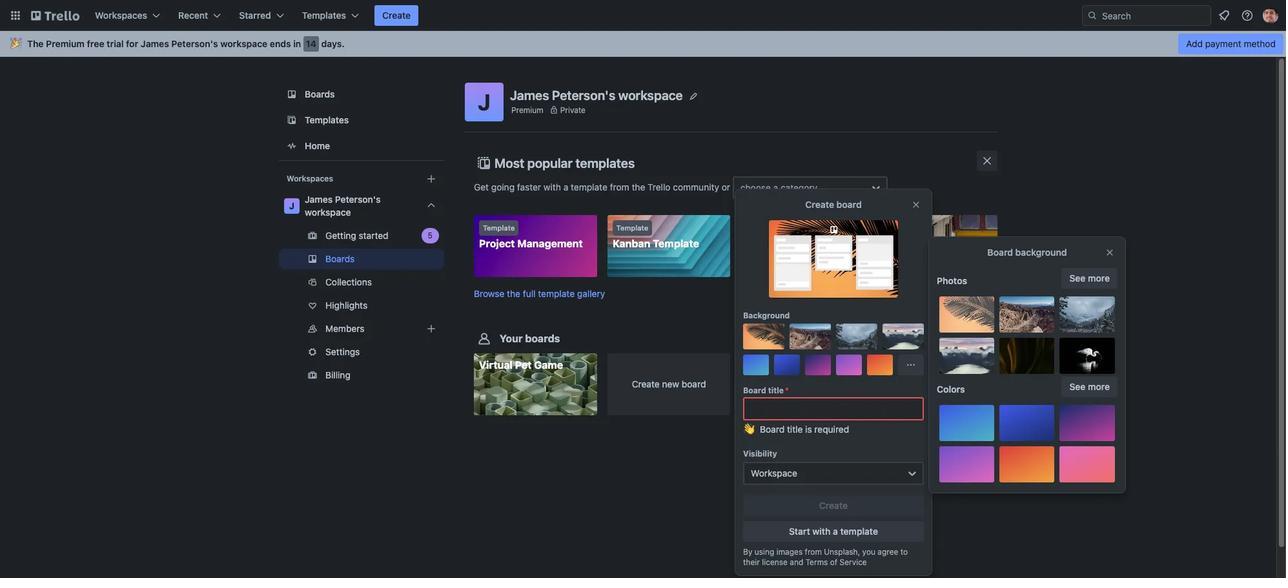 Task type: vqa. For each thing, say whether or not it's contained in the screenshot.
the top workspace
yes



Task type: locate. For each thing, give the bounding box(es) containing it.
template
[[571, 181, 608, 192], [538, 288, 575, 299], [841, 526, 879, 537]]

1 vertical spatial forward image
[[442, 275, 457, 290]]

0 vertical spatial see
[[1070, 273, 1086, 284]]

project
[[479, 238, 515, 249], [783, 238, 819, 249]]

2 more from the top
[[1089, 381, 1110, 392]]

0 horizontal spatial create button
[[375, 5, 419, 26]]

peterson's up private on the top left of page
[[552, 88, 616, 102]]

1 vertical spatial see
[[1070, 381, 1086, 392]]

template
[[483, 224, 515, 232], [617, 224, 649, 232], [750, 224, 782, 232], [884, 224, 916, 232], [653, 238, 700, 249]]

popular
[[528, 156, 573, 171]]

1 project from the left
[[479, 238, 515, 249]]

board left *
[[744, 386, 767, 395]]

premium down back to home image
[[46, 38, 85, 49]]

see more for colors
[[1070, 381, 1110, 392]]

from up license and terms of service
[[805, 547, 822, 557]]

boards link up templates link
[[279, 83, 444, 106]]

create board
[[806, 199, 862, 210]]

templates link
[[279, 109, 444, 132]]

see for photos
[[1070, 273, 1086, 284]]

templates button
[[294, 5, 367, 26]]

1 vertical spatial see more button
[[1062, 377, 1118, 397]]

0 vertical spatial workspaces
[[95, 10, 147, 21]]

board image
[[284, 87, 300, 102]]

premium inside banner
[[46, 38, 85, 49]]

1 vertical spatial the
[[507, 288, 521, 299]]

category
[[781, 182, 818, 193]]

a up "unsplash,"
[[833, 526, 838, 537]]

james inside james peterson's workspace
[[305, 194, 333, 205]]

peterson's up the getting started
[[335, 194, 381, 205]]

project inside template simple project board
[[783, 238, 819, 249]]

or
[[722, 181, 731, 192]]

more
[[1089, 273, 1110, 284], [1089, 381, 1110, 392]]

0 vertical spatial workspace
[[220, 38, 268, 49]]

1 horizontal spatial workspace
[[305, 207, 351, 218]]

0 vertical spatial j
[[478, 89, 491, 115]]

billing
[[326, 370, 351, 381]]

1 vertical spatial templates
[[305, 114, 349, 125]]

back to home image
[[31, 5, 79, 26]]

payment
[[1206, 38, 1242, 49]]

agree
[[878, 547, 899, 557]]

1 horizontal spatial peterson's
[[335, 194, 381, 205]]

2 horizontal spatial workspace
[[619, 88, 683, 102]]

with right "start"
[[813, 526, 831, 537]]

banner
[[0, 31, 1287, 57]]

their
[[744, 558, 760, 567]]

board right 👋
[[760, 424, 785, 435]]

2 horizontal spatial peterson's
[[552, 88, 616, 102]]

from
[[610, 181, 630, 192], [805, 547, 822, 557]]

template for remote
[[884, 224, 916, 232]]

0 horizontal spatial workspace
[[220, 38, 268, 49]]

see more button
[[1062, 268, 1118, 289], [1062, 377, 1118, 397]]

1 vertical spatial from
[[805, 547, 822, 557]]

1 vertical spatial board
[[682, 379, 706, 390]]

title left *
[[769, 386, 784, 395]]

premium
[[46, 38, 85, 49], [512, 105, 544, 115]]

start with a template
[[789, 526, 879, 537]]

community
[[673, 181, 720, 192]]

james right the j button
[[510, 88, 549, 102]]

1 horizontal spatial create button
[[744, 495, 924, 516]]

template inside template project management
[[483, 224, 515, 232]]

board up template simple project board
[[837, 199, 862, 210]]

template inside button
[[841, 526, 879, 537]]

1 horizontal spatial title
[[787, 424, 803, 435]]

1 vertical spatial james
[[510, 88, 549, 102]]

home image
[[284, 138, 300, 154]]

get going faster with a template from the trello community or
[[474, 181, 733, 192]]

workspace inside banner
[[220, 38, 268, 49]]

1 horizontal spatial j
[[478, 89, 491, 115]]

1 vertical spatial boards link
[[279, 249, 444, 269]]

collections link
[[279, 272, 457, 293]]

1 vertical spatial boards
[[326, 253, 355, 264]]

2 vertical spatial james
[[305, 194, 333, 205]]

1 vertical spatial see more
[[1070, 381, 1110, 392]]

title
[[769, 386, 784, 395], [787, 424, 803, 435]]

james up getting
[[305, 194, 333, 205]]

0 horizontal spatial james peterson's workspace
[[305, 194, 381, 218]]

license
[[762, 558, 788, 567]]

2 forward image from the top
[[442, 275, 457, 290]]

2 horizontal spatial james
[[510, 88, 549, 102]]

2 see more from the top
[[1070, 381, 1110, 392]]

0 horizontal spatial premium
[[46, 38, 85, 49]]

0 horizontal spatial project
[[479, 238, 515, 249]]

0 vertical spatial premium
[[46, 38, 85, 49]]

by using images from unsplash, you agree to their
[[744, 547, 908, 567]]

template down templates
[[571, 181, 608, 192]]

going
[[492, 181, 515, 192]]

the left full
[[507, 288, 521, 299]]

workspaces down home
[[287, 174, 333, 183]]

template for kanban
[[617, 224, 649, 232]]

0 vertical spatial forward image
[[442, 228, 457, 244]]

james peterson's workspace up getting
[[305, 194, 381, 218]]

the
[[632, 181, 646, 192], [507, 288, 521, 299]]

template for start with a template
[[841, 526, 879, 537]]

2 project from the left
[[783, 238, 819, 249]]

recent
[[178, 10, 208, 21]]

templates up days.
[[302, 10, 346, 21]]

settings
[[326, 346, 360, 357]]

from down templates
[[610, 181, 630, 192]]

with right "faster" at left
[[544, 181, 561, 192]]

management
[[518, 238, 583, 249]]

1 vertical spatial workspace
[[619, 88, 683, 102]]

your boards
[[500, 333, 560, 344]]

see more
[[1070, 273, 1110, 284], [1070, 381, 1110, 392]]

0 horizontal spatial j
[[289, 200, 295, 211]]

workspaces up the trial
[[95, 10, 147, 21]]

the left trello
[[632, 181, 646, 192]]

wave image
[[744, 423, 755, 441]]

required
[[815, 424, 850, 435]]

custom image image
[[759, 331, 769, 342]]

forward image left the browse
[[442, 275, 457, 290]]

forward image right '5'
[[442, 228, 457, 244]]

project right the simple
[[783, 238, 819, 249]]

james peterson's workspace up private on the top left of page
[[510, 88, 683, 102]]

boards right board image
[[305, 89, 335, 99]]

see more button for colors
[[1062, 377, 1118, 397]]

colors
[[937, 384, 966, 395]]

template up the simple
[[750, 224, 782, 232]]

boards down getting
[[326, 253, 355, 264]]

0 horizontal spatial workspaces
[[95, 10, 147, 21]]

boards link
[[279, 83, 444, 106], [279, 249, 444, 269]]

title left is
[[787, 424, 803, 435]]

peterson's down recent
[[171, 38, 218, 49]]

board
[[822, 238, 851, 249], [988, 247, 1014, 258], [744, 386, 767, 395], [760, 424, 785, 435]]

0 horizontal spatial with
[[544, 181, 561, 192]]

0 vertical spatial boards link
[[279, 83, 444, 106]]

1 horizontal spatial from
[[805, 547, 822, 557]]

2 see more button from the top
[[1062, 377, 1118, 397]]

create new board
[[632, 379, 706, 390]]

started
[[359, 230, 389, 241]]

template kanban template
[[613, 224, 700, 249]]

1 horizontal spatial premium
[[512, 105, 544, 115]]

templates up home
[[305, 114, 349, 125]]

0 horizontal spatial board
[[682, 379, 706, 390]]

template up kanban at the top of the page
[[617, 224, 649, 232]]

1 see more button from the top
[[1062, 268, 1118, 289]]

1 horizontal spatial the
[[632, 181, 646, 192]]

settings link
[[279, 342, 444, 362]]

0 horizontal spatial james
[[141, 38, 169, 49]]

forward image
[[442, 228, 457, 244], [442, 275, 457, 290]]

terms
[[806, 558, 828, 567]]

1 see more from the top
[[1070, 273, 1110, 284]]

templates inside templates popup button
[[302, 10, 346, 21]]

peterson's inside banner
[[171, 38, 218, 49]]

boards link down the getting started
[[279, 249, 444, 269]]

premium right the j button
[[512, 105, 544, 115]]

0 vertical spatial create button
[[375, 5, 419, 26]]

template up remote
[[884, 224, 916, 232]]

getting started
[[326, 230, 389, 241]]

pet
[[515, 359, 532, 371]]

home link
[[279, 134, 444, 158]]

template up you
[[841, 526, 879, 537]]

2 horizontal spatial a
[[833, 526, 838, 537]]

boards for second boards link from the bottom
[[305, 89, 335, 99]]

0 vertical spatial see more button
[[1062, 268, 1118, 289]]

1 horizontal spatial james peterson's workspace
[[510, 88, 683, 102]]

2 vertical spatial workspace
[[305, 207, 351, 218]]

recent button
[[171, 5, 229, 26]]

template inside template simple project board
[[750, 224, 782, 232]]

workspaces
[[95, 10, 147, 21], [287, 174, 333, 183]]

open information menu image
[[1242, 9, 1255, 22]]

peterson's
[[171, 38, 218, 49], [552, 88, 616, 102], [335, 194, 381, 205]]

james right for
[[141, 38, 169, 49]]

1 vertical spatial workspaces
[[287, 174, 333, 183]]

workspace
[[751, 468, 798, 479]]

template down going
[[483, 224, 515, 232]]

2 see from the top
[[1070, 381, 1086, 392]]

1 horizontal spatial board
[[837, 199, 862, 210]]

0 horizontal spatial from
[[610, 181, 630, 192]]

you
[[863, 547, 876, 557]]

to
[[901, 547, 908, 557]]

board
[[837, 199, 862, 210], [682, 379, 706, 390]]

1 see from the top
[[1070, 273, 1086, 284]]

board title *
[[744, 386, 789, 395]]

board right hub
[[988, 247, 1014, 258]]

0 vertical spatial template
[[571, 181, 608, 192]]

2 vertical spatial template
[[841, 526, 879, 537]]

workspace inside james peterson's workspace
[[305, 207, 351, 218]]

1 vertical spatial with
[[813, 526, 831, 537]]

1 vertical spatial premium
[[512, 105, 544, 115]]

of
[[831, 558, 838, 567]]

members
[[326, 323, 365, 334]]

0 vertical spatial james peterson's workspace
[[510, 88, 683, 102]]

0 horizontal spatial peterson's
[[171, 38, 218, 49]]

add payment method link
[[1179, 34, 1284, 54]]

1 horizontal spatial with
[[813, 526, 831, 537]]

0 vertical spatial peterson's
[[171, 38, 218, 49]]

create for the bottom 'create' button
[[820, 500, 848, 511]]

background
[[744, 311, 790, 320]]

2 vertical spatial peterson's
[[335, 194, 381, 205]]

0 vertical spatial more
[[1089, 273, 1110, 284]]

background element
[[744, 324, 924, 375]]

with
[[544, 181, 561, 192], [813, 526, 831, 537]]

workspaces inside popup button
[[95, 10, 147, 21]]

create for create board
[[806, 199, 835, 210]]

board right new
[[682, 379, 706, 390]]

terms of service link
[[806, 558, 867, 567]]

0 vertical spatial james
[[141, 38, 169, 49]]

project up the browse
[[479, 238, 515, 249]]

a right 'choose'
[[774, 182, 779, 193]]

0 horizontal spatial title
[[769, 386, 784, 395]]

1 vertical spatial peterson's
[[552, 88, 616, 102]]

a down most popular templates
[[564, 181, 569, 192]]

1 vertical spatial title
[[787, 424, 803, 435]]

get
[[474, 181, 489, 192]]

1 boards link from the top
[[279, 83, 444, 106]]

background
[[1016, 247, 1068, 258]]

0 vertical spatial boards
[[305, 89, 335, 99]]

create button inside primary element
[[375, 5, 419, 26]]

forward image inside collections link
[[442, 275, 457, 290]]

by
[[744, 547, 753, 557]]

None text field
[[744, 397, 924, 421]]

0 vertical spatial board
[[837, 199, 862, 210]]

0 vertical spatial from
[[610, 181, 630, 192]]

1 more from the top
[[1089, 273, 1110, 284]]

board down create board
[[822, 238, 851, 249]]

j
[[478, 89, 491, 115], [289, 200, 295, 211]]

create button
[[375, 5, 419, 26], [744, 495, 924, 516]]

a
[[564, 181, 569, 192], [774, 182, 779, 193], [833, 526, 838, 537]]

template right full
[[538, 288, 575, 299]]

template inside template remote team hub
[[884, 224, 916, 232]]

0 vertical spatial templates
[[302, 10, 346, 21]]

see more for photos
[[1070, 273, 1110, 284]]

1 horizontal spatial project
[[783, 238, 819, 249]]

0 vertical spatial see more
[[1070, 273, 1110, 284]]

1 vertical spatial more
[[1089, 381, 1110, 392]]

2 boards link from the top
[[279, 249, 444, 269]]

1 vertical spatial template
[[538, 288, 575, 299]]

1 horizontal spatial james
[[305, 194, 333, 205]]



Task type: describe. For each thing, give the bounding box(es) containing it.
license and terms of service
[[762, 558, 867, 567]]

billing link
[[279, 365, 444, 386]]

highlights
[[326, 300, 368, 311]]

most
[[495, 156, 525, 171]]

simple
[[747, 238, 781, 249]]

0 notifications image
[[1217, 8, 1233, 23]]

choose
[[741, 182, 771, 193]]

1 vertical spatial j
[[289, 200, 295, 211]]

close popover image
[[1105, 247, 1116, 258]]

in
[[293, 38, 301, 49]]

home
[[305, 140, 330, 151]]

project inside template project management
[[479, 238, 515, 249]]

search image
[[1088, 10, 1098, 21]]

🎉
[[10, 38, 22, 49]]

kanban
[[613, 238, 651, 249]]

templates inside templates link
[[305, 114, 349, 125]]

full
[[523, 288, 536, 299]]

banner containing 🎉
[[0, 31, 1287, 57]]

template project management
[[479, 224, 583, 249]]

virtual pet game link
[[474, 354, 597, 416]]

choose a category
[[741, 182, 818, 193]]

more for colors
[[1089, 381, 1110, 392]]

browse
[[474, 288, 505, 299]]

game
[[534, 359, 563, 371]]

template remote team hub
[[880, 224, 971, 249]]

license link
[[762, 558, 788, 567]]

starred
[[239, 10, 271, 21]]

peterson's inside james peterson's workspace
[[335, 194, 381, 205]]

add image
[[424, 321, 439, 337]]

getting
[[326, 230, 356, 241]]

*
[[786, 386, 789, 395]]

your
[[500, 333, 523, 344]]

primary element
[[0, 0, 1287, 31]]

j inside button
[[478, 89, 491, 115]]

template right kanban at the top of the page
[[653, 238, 700, 249]]

with inside button
[[813, 526, 831, 537]]

0 vertical spatial the
[[632, 181, 646, 192]]

method
[[1245, 38, 1277, 49]]

remote
[[880, 238, 919, 249]]

0 vertical spatial title
[[769, 386, 784, 395]]

most popular templates
[[495, 156, 635, 171]]

add payment method
[[1187, 38, 1277, 49]]

👋
[[744, 424, 755, 435]]

see more button for photos
[[1062, 268, 1118, 289]]

Search field
[[1098, 6, 1211, 25]]

5
[[428, 231, 433, 240]]

board inside template simple project board
[[822, 238, 851, 249]]

virtual pet game
[[479, 359, 563, 371]]

free
[[87, 38, 104, 49]]

boards
[[525, 333, 560, 344]]

boards for second boards link from the top
[[326, 253, 355, 264]]

team
[[921, 238, 948, 249]]

gallery
[[577, 288, 605, 299]]

browse the full template gallery
[[474, 288, 605, 299]]

more for photos
[[1089, 273, 1110, 284]]

for
[[126, 38, 138, 49]]

faster
[[517, 181, 541, 192]]

0 horizontal spatial the
[[507, 288, 521, 299]]

photos
[[937, 275, 968, 286]]

1 horizontal spatial workspaces
[[287, 174, 333, 183]]

start
[[789, 526, 811, 537]]

create a workspace image
[[424, 171, 439, 187]]

j button
[[465, 83, 504, 121]]

using
[[755, 547, 775, 557]]

create inside primary element
[[382, 10, 411, 21]]

service
[[840, 558, 867, 567]]

template simple project board
[[747, 224, 851, 249]]

see for colors
[[1070, 381, 1086, 392]]

👋 board title is required
[[744, 424, 850, 435]]

new
[[662, 379, 680, 390]]

visibility
[[744, 449, 778, 459]]

images
[[777, 547, 803, 557]]

close popover image
[[912, 200, 922, 210]]

starred button
[[231, 5, 292, 26]]

virtual
[[479, 359, 513, 371]]

create for create new board
[[632, 379, 660, 390]]

0 vertical spatial with
[[544, 181, 561, 192]]

ends
[[270, 38, 291, 49]]

1 forward image from the top
[[442, 228, 457, 244]]

collections
[[326, 276, 372, 287]]

template for simple
[[750, 224, 782, 232]]

and
[[790, 558, 804, 567]]

trello
[[648, 181, 671, 192]]

14
[[306, 38, 317, 49]]

template board image
[[284, 112, 300, 128]]

template for browse the full template gallery
[[538, 288, 575, 299]]

highlights link
[[279, 295, 444, 316]]

1 vertical spatial james peterson's workspace
[[305, 194, 381, 218]]

workspaces button
[[87, 5, 168, 26]]

private
[[561, 105, 586, 115]]

1 vertical spatial create button
[[744, 495, 924, 516]]

james peterson (jamespeterson93) image
[[1264, 8, 1279, 23]]

browse the full template gallery link
[[474, 288, 605, 299]]

template for project
[[483, 224, 515, 232]]

board background
[[988, 247, 1068, 258]]

trial
[[107, 38, 124, 49]]

a inside button
[[833, 526, 838, 537]]

add
[[1187, 38, 1204, 49]]

confetti image
[[10, 38, 22, 49]]

1 horizontal spatial a
[[774, 182, 779, 193]]

days.
[[321, 38, 345, 49]]

start with a template button
[[744, 521, 924, 542]]

from inside by using images from unsplash, you agree to their
[[805, 547, 822, 557]]

hub
[[951, 238, 971, 249]]

0 horizontal spatial a
[[564, 181, 569, 192]]

members link
[[279, 318, 444, 339]]



